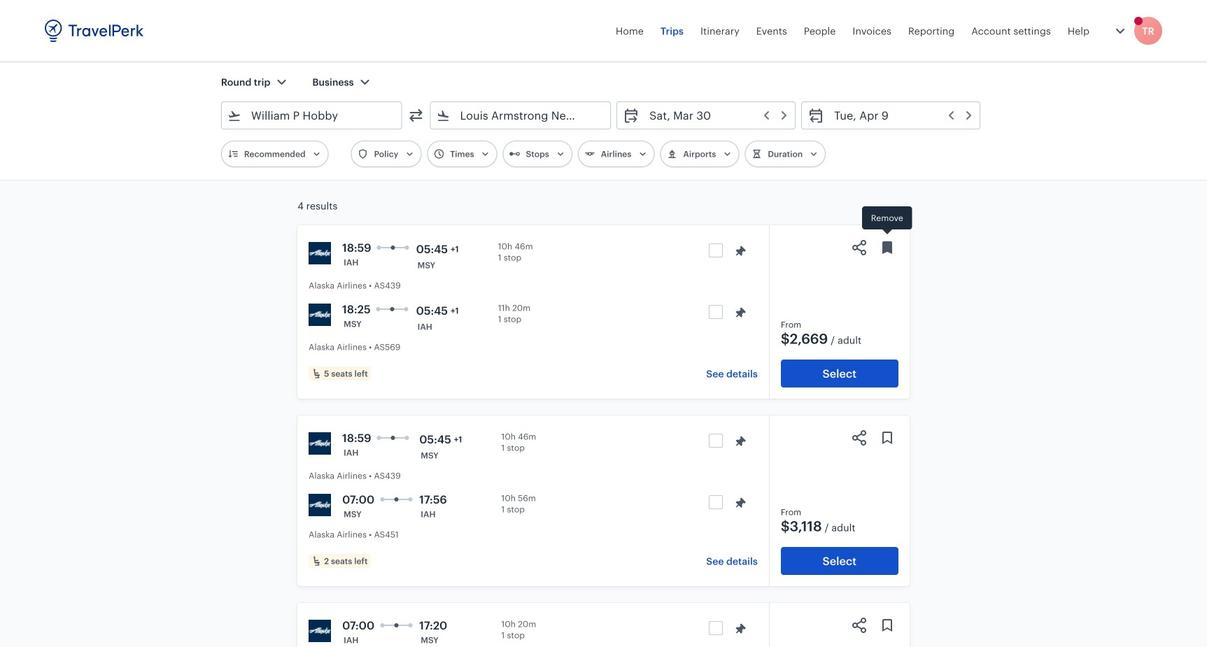 Task type: locate. For each thing, give the bounding box(es) containing it.
tooltip
[[862, 206, 912, 236]]

alaska airlines image
[[309, 620, 331, 642]]

1 alaska airlines image from the top
[[309, 242, 331, 265]]

From search field
[[241, 104, 383, 127]]

2 alaska airlines image from the top
[[309, 304, 331, 326]]

Depart field
[[640, 104, 790, 127]]

alaska airlines image
[[309, 242, 331, 265], [309, 304, 331, 326], [309, 433, 331, 455], [309, 494, 331, 516]]

Return field
[[825, 104, 974, 127]]

To search field
[[450, 104, 592, 127]]

3 alaska airlines image from the top
[[309, 433, 331, 455]]



Task type: describe. For each thing, give the bounding box(es) containing it.
4 alaska airlines image from the top
[[309, 494, 331, 516]]



